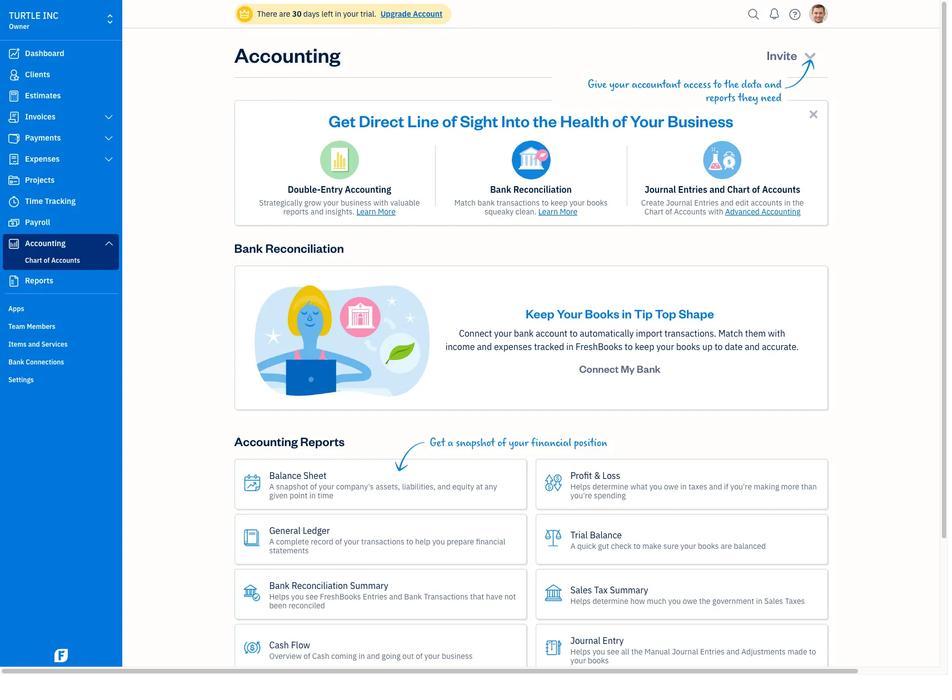 Task type: vqa. For each thing, say whether or not it's contained in the screenshot.
":" inside the 00 : 00 : 15
no



Task type: describe. For each thing, give the bounding box(es) containing it.
business inside strategically grow your business with valuable reports and insights.
[[341, 198, 372, 208]]

accounting inside the main element
[[25, 238, 66, 248]]

chevron large down image for accounting
[[104, 239, 114, 248]]

position
[[574, 437, 607, 450]]

chevron large down image for expenses
[[104, 155, 114, 164]]

chart image
[[7, 238, 21, 250]]

time
[[25, 196, 43, 206]]

0 vertical spatial sales
[[571, 585, 592, 596]]

0 vertical spatial snapshot
[[456, 437, 495, 450]]

spending
[[594, 491, 626, 501]]

bank connections link
[[3, 354, 119, 370]]

team members link
[[3, 318, 119, 335]]

of right a
[[498, 437, 506, 450]]

account
[[536, 328, 568, 339]]

owe inside sales tax summary helps determine how much you owe the government in sales taxes
[[683, 596, 697, 606]]

journal down "tax"
[[571, 635, 601, 646]]

sure
[[664, 541, 679, 551]]

items and services
[[8, 340, 68, 349]]

taxes
[[689, 482, 707, 492]]

to right up
[[715, 341, 723, 352]]

connect my bank button
[[569, 358, 671, 380]]

journal entry helps you see all the manual journal entries and adjustments made to your books
[[571, 635, 816, 666]]

to inside general ledger a complete record of your transactions to help you prepare financial statements
[[406, 537, 413, 547]]

made
[[788, 647, 808, 657]]

double-entry accounting image
[[320, 141, 359, 180]]

sight
[[460, 110, 498, 131]]

dashboard link
[[3, 44, 119, 64]]

chevron large down image for invoices
[[104, 113, 114, 122]]

payroll
[[25, 217, 50, 227]]

of up accounts
[[752, 184, 760, 195]]

record
[[311, 537, 333, 547]]

&
[[594, 470, 600, 481]]

inc
[[43, 10, 58, 21]]

upgrade
[[381, 9, 411, 19]]

and inside 'balance sheet a snapshot of your company's assets, liabilities, and equity at any given point in time'
[[438, 482, 451, 492]]

invoices link
[[3, 107, 119, 127]]

0 horizontal spatial bank reconciliation
[[234, 240, 344, 256]]

your inside 'balance sheet a snapshot of your company's assets, liabilities, and equity at any given point in time'
[[319, 482, 334, 492]]

chart inside create journal entries and edit accounts in the chart of accounts with
[[645, 207, 664, 217]]

create journal entries and edit accounts in the chart of accounts with
[[641, 198, 804, 217]]

equity
[[452, 482, 474, 492]]

bank left 'transactions'
[[404, 592, 422, 602]]

balanced
[[734, 541, 766, 551]]

complete
[[276, 537, 309, 547]]

determine for summary
[[593, 596, 629, 606]]

in inside sales tax summary helps determine how much you owe the government in sales taxes
[[756, 596, 763, 606]]

journal up create
[[645, 184, 676, 195]]

business inside cash flow overview of cash coming in and going out of your business
[[442, 651, 473, 661]]

transactions inside general ledger a complete record of your transactions to help you prepare financial statements
[[361, 537, 405, 547]]

match inside match bank transactions to keep your books squeaky clean.
[[454, 198, 476, 208]]

helps for bank reconciliation summary
[[269, 592, 290, 602]]

statements
[[269, 546, 309, 556]]

reconciled
[[289, 601, 325, 611]]

clients link
[[3, 65, 119, 85]]

of right out
[[416, 651, 423, 661]]

connections
[[26, 358, 64, 366]]

have
[[486, 592, 503, 602]]

expenses link
[[3, 150, 119, 170]]

there are 30 days left in your trial. upgrade account
[[257, 9, 443, 19]]

time tracking
[[25, 196, 76, 206]]

your inside general ledger a complete record of your transactions to help you prepare financial statements
[[344, 537, 359, 547]]

0 vertical spatial cash
[[269, 640, 289, 651]]

accounts inside the main element
[[51, 256, 80, 265]]

learn more for bank reconciliation
[[538, 207, 578, 217]]

payment image
[[7, 133, 21, 144]]

match inside connect your bank account to automatically import transactions. match them with income and expenses tracked in freshbooks to keep your books up to date and accurate.
[[719, 328, 743, 339]]

get for get direct line of sight into the health of your business
[[329, 110, 356, 131]]

accounting reports
[[234, 434, 345, 449]]

automatically
[[580, 328, 634, 339]]

and down 'them'
[[745, 341, 760, 352]]

up
[[703, 341, 713, 352]]

trial.
[[361, 9, 377, 19]]

bank inside match bank transactions to keep your books squeaky clean.
[[478, 198, 495, 208]]

members
[[27, 322, 55, 331]]

entries inside create journal entries and edit accounts in the chart of accounts with
[[694, 198, 719, 208]]

bank up been
[[269, 580, 290, 591]]

clients
[[25, 69, 50, 79]]

accurate.
[[762, 341, 799, 352]]

them
[[745, 328, 766, 339]]

give
[[588, 78, 607, 91]]

with inside create journal entries and edit accounts in the chart of accounts with
[[708, 207, 724, 217]]

services
[[41, 340, 68, 349]]

of down 'flow'
[[304, 651, 310, 661]]

get for get a snapshot of your financial position
[[430, 437, 445, 450]]

check
[[611, 541, 632, 551]]

in inside cash flow overview of cash coming in and going out of your business
[[359, 651, 365, 661]]

0 horizontal spatial you're
[[571, 491, 592, 501]]

of inside create journal entries and edit accounts in the chart of accounts with
[[665, 207, 672, 217]]

trial balance a quick gut check to make sure your books are balanced
[[571, 530, 766, 551]]

company's
[[336, 482, 374, 492]]

0 vertical spatial reconciliation
[[513, 184, 572, 195]]

journal inside create journal entries and edit accounts in the chart of accounts with
[[666, 198, 693, 208]]

chart of accounts link
[[5, 254, 117, 267]]

left
[[322, 9, 333, 19]]

you inside profit & loss helps determine what you owe in taxes and if you're making more than you're spending
[[650, 482, 662, 492]]

and inside cash flow overview of cash coming in and going out of your business
[[367, 651, 380, 661]]

1 horizontal spatial you're
[[731, 482, 752, 492]]

a for balance sheet
[[269, 482, 274, 492]]

0 vertical spatial are
[[279, 9, 290, 19]]

crown image
[[239, 8, 250, 20]]

chevron large down image for payments
[[104, 134, 114, 143]]

30
[[292, 9, 302, 19]]

turtle
[[9, 10, 41, 21]]

helps for profit & loss
[[571, 482, 591, 492]]

your inside journal entry helps you see all the manual journal entries and adjustments made to your books
[[571, 656, 586, 666]]

see inside the bank reconciliation summary helps you see freshbooks entries and bank transactions that have not been reconciled
[[306, 592, 318, 602]]

more for bank reconciliation
[[560, 207, 578, 217]]

team
[[8, 322, 25, 331]]

project image
[[7, 175, 21, 186]]

reports link
[[3, 271, 119, 291]]

bank down strategically
[[234, 240, 263, 256]]

double-entry accounting
[[288, 184, 391, 195]]

been
[[269, 601, 287, 611]]

gut
[[598, 541, 609, 551]]

access
[[684, 78, 711, 91]]

to inside give your accountant access to the data and reports they need
[[714, 78, 722, 91]]

and inside strategically grow your business with valuable reports and insights.
[[311, 207, 324, 217]]

search image
[[745, 6, 763, 23]]

invite
[[767, 47, 797, 63]]

entries up create journal entries and edit accounts in the chart of accounts with
[[678, 184, 708, 195]]

more
[[781, 482, 800, 492]]

the inside sales tax summary helps determine how much you owe the government in sales taxes
[[699, 596, 711, 606]]

than
[[801, 482, 817, 492]]

point
[[290, 491, 308, 501]]

close image
[[807, 108, 820, 121]]

tracked
[[534, 341, 564, 352]]

client image
[[7, 69, 21, 81]]

sales tax summary helps determine how much you owe the government in sales taxes
[[571, 585, 805, 606]]

taxes
[[785, 596, 805, 606]]

learn for entry
[[357, 207, 376, 217]]

timer image
[[7, 196, 21, 207]]

to up my
[[625, 341, 633, 352]]

my
[[621, 362, 635, 375]]

bank reconciliation image
[[512, 141, 551, 180]]

reports inside give your accountant access to the data and reports they need
[[706, 92, 736, 105]]

invite button
[[757, 42, 828, 68]]

report image
[[7, 276, 21, 287]]

your inside give your accountant access to the data and reports they need
[[609, 78, 629, 91]]

going
[[382, 651, 401, 661]]

you inside general ledger a complete record of your transactions to help you prepare financial statements
[[432, 537, 445, 547]]

transactions
[[424, 592, 468, 602]]

of inside general ledger a complete record of your transactions to help you prepare financial statements
[[335, 537, 342, 547]]

and inside give your accountant access to the data and reports they need
[[765, 78, 782, 91]]

entry for double-
[[321, 184, 343, 195]]

in inside create journal entries and edit accounts in the chart of accounts with
[[784, 198, 791, 208]]

that
[[470, 592, 484, 602]]

liabilities,
[[402, 482, 436, 492]]

apps
[[8, 305, 24, 313]]

advanced
[[725, 207, 760, 217]]

create
[[641, 198, 664, 208]]

upgrade account link
[[378, 9, 443, 19]]

data
[[742, 78, 762, 91]]

into
[[501, 110, 530, 131]]



Task type: locate. For each thing, give the bounding box(es) containing it.
0 vertical spatial reports
[[706, 92, 736, 105]]

1 chevron large down image from the top
[[104, 113, 114, 122]]

to inside journal entry helps you see all the manual journal entries and adjustments made to your books
[[809, 647, 816, 657]]

tracking
[[45, 196, 76, 206]]

your inside cash flow overview of cash coming in and going out of your business
[[425, 651, 440, 661]]

connect inside connect your bank account to automatically import transactions. match them with income and expenses tracked in freshbooks to keep your books up to date and accurate.
[[459, 328, 492, 339]]

the inside journal entry helps you see all the manual journal entries and adjustments made to your books
[[631, 647, 643, 657]]

journal right manual
[[672, 647, 698, 657]]

1 determine from the top
[[593, 482, 629, 492]]

entry inside journal entry helps you see all the manual journal entries and adjustments made to your books
[[603, 635, 624, 646]]

0 horizontal spatial with
[[373, 198, 389, 208]]

0 horizontal spatial accounts
[[51, 256, 80, 265]]

and
[[765, 78, 782, 91], [710, 184, 725, 195], [721, 198, 734, 208], [311, 207, 324, 217], [28, 340, 40, 349], [477, 341, 492, 352], [745, 341, 760, 352], [438, 482, 451, 492], [709, 482, 722, 492], [389, 592, 402, 602], [727, 647, 740, 657], [367, 651, 380, 661]]

0 horizontal spatial owe
[[664, 482, 679, 492]]

reports up sheet
[[300, 434, 345, 449]]

0 horizontal spatial keep
[[551, 198, 568, 208]]

bank reconciliation up match bank transactions to keep your books squeaky clean.
[[490, 184, 572, 195]]

1 horizontal spatial bank
[[514, 328, 534, 339]]

government
[[713, 596, 754, 606]]

in right accounts
[[784, 198, 791, 208]]

1 vertical spatial determine
[[593, 596, 629, 606]]

bank
[[490, 184, 511, 195], [234, 240, 263, 256], [8, 358, 24, 366], [637, 362, 661, 375], [269, 580, 290, 591], [404, 592, 422, 602]]

0 vertical spatial entry
[[321, 184, 343, 195]]

double-
[[288, 184, 321, 195]]

and inside the bank reconciliation summary helps you see freshbooks entries and bank transactions that have not been reconciled
[[389, 592, 402, 602]]

and inside profit & loss helps determine what you owe in taxes and if you're making more than you're spending
[[709, 482, 722, 492]]

1 horizontal spatial cash
[[312, 651, 329, 661]]

1 vertical spatial owe
[[683, 596, 697, 606]]

0 horizontal spatial balance
[[269, 470, 301, 481]]

summary for sales tax summary
[[610, 585, 648, 596]]

freshbooks inside the bank reconciliation summary helps you see freshbooks entries and bank transactions that have not been reconciled
[[320, 592, 361, 602]]

apps link
[[3, 300, 119, 317]]

1 horizontal spatial reports
[[300, 434, 345, 449]]

summary up "how"
[[610, 585, 648, 596]]

accounts
[[762, 184, 801, 195], [674, 207, 707, 217], [51, 256, 80, 265]]

and down journal entries and chart of accounts
[[721, 198, 734, 208]]

snapshot inside 'balance sheet a snapshot of your company's assets, liabilities, and equity at any given point in time'
[[276, 482, 308, 492]]

in right left
[[335, 9, 341, 19]]

cash flow overview of cash coming in and going out of your business
[[269, 640, 473, 661]]

0 vertical spatial transactions
[[497, 198, 540, 208]]

dashboard image
[[7, 48, 21, 59]]

reports inside the main element
[[25, 276, 53, 286]]

they
[[738, 92, 758, 105]]

books
[[587, 198, 608, 208], [676, 341, 700, 352], [698, 541, 719, 551], [588, 656, 609, 666]]

the right into
[[533, 110, 557, 131]]

sales left taxes
[[764, 596, 783, 606]]

bank reconciliation down strategically
[[234, 240, 344, 256]]

learn more for double-entry accounting
[[357, 207, 396, 217]]

a inside 'trial balance a quick gut check to make sure your books are balanced'
[[571, 541, 576, 551]]

profit
[[571, 470, 592, 481]]

determine down loss
[[593, 482, 629, 492]]

books left create
[[587, 198, 608, 208]]

1 vertical spatial business
[[442, 651, 473, 661]]

connect for your
[[459, 328, 492, 339]]

you inside sales tax summary helps determine how much you owe the government in sales taxes
[[668, 596, 681, 606]]

1 vertical spatial chart
[[645, 207, 664, 217]]

0 vertical spatial business
[[341, 198, 372, 208]]

with down journal entries and chart of accounts
[[708, 207, 724, 217]]

reports down "access"
[[706, 92, 736, 105]]

estimates
[[25, 91, 61, 101]]

accounts down accounting link
[[51, 256, 80, 265]]

learn more
[[357, 207, 396, 217], [538, 207, 578, 217]]

see inside journal entry helps you see all the manual journal entries and adjustments made to your books
[[607, 647, 619, 657]]

match bank transactions to keep your books squeaky clean.
[[454, 198, 608, 217]]

1 horizontal spatial get
[[430, 437, 445, 450]]

chevron large down image
[[104, 113, 114, 122], [104, 155, 114, 164]]

general ledger a complete record of your transactions to help you prepare financial statements
[[269, 525, 506, 556]]

1 horizontal spatial business
[[442, 651, 473, 661]]

entry for journal
[[603, 635, 624, 646]]

transactions inside match bank transactions to keep your books squeaky clean.
[[497, 198, 540, 208]]

connect your bank account to automatically import transactions. match them with income and expenses tracked in freshbooks to keep your books up to date and accurate.
[[446, 328, 799, 352]]

determine inside sales tax summary helps determine how much you owe the government in sales taxes
[[593, 596, 629, 606]]

learn right clean.
[[538, 207, 558, 217]]

and left "insights."
[[311, 207, 324, 217]]

accounts up accounts
[[762, 184, 801, 195]]

overview
[[269, 651, 302, 661]]

1 vertical spatial get
[[430, 437, 445, 450]]

the right all at bottom
[[631, 647, 643, 657]]

more for double-entry accounting
[[378, 207, 396, 217]]

of inside the main element
[[44, 256, 50, 265]]

balance sheet a snapshot of your company's assets, liabilities, and equity at any given point in time
[[269, 470, 497, 501]]

to inside 'trial balance a quick gut check to make sure your books are balanced'
[[634, 541, 641, 551]]

and inside journal entry helps you see all the manual journal entries and adjustments made to your books
[[727, 647, 740, 657]]

in right tracked
[[566, 341, 574, 352]]

bank reconciliation summary helps you see freshbooks entries and bank transactions that have not been reconciled
[[269, 580, 516, 611]]

0 horizontal spatial freshbooks
[[320, 592, 361, 602]]

to right account
[[570, 328, 578, 339]]

are left 30
[[279, 9, 290, 19]]

coming
[[331, 651, 357, 661]]

entry up all at bottom
[[603, 635, 624, 646]]

of right line
[[442, 110, 457, 131]]

1 vertical spatial sales
[[764, 596, 783, 606]]

to right "access"
[[714, 78, 722, 91]]

chevron large down image inside accounting link
[[104, 239, 114, 248]]

learn more right clean.
[[538, 207, 578, 217]]

1 horizontal spatial summary
[[610, 585, 648, 596]]

helps inside journal entry helps you see all the manual journal entries and adjustments made to your books
[[571, 647, 591, 657]]

cash up the overview
[[269, 640, 289, 651]]

2 chevron large down image from the top
[[104, 155, 114, 164]]

payments
[[25, 133, 61, 143]]

chevron large down image up "chart of accounts" link
[[104, 239, 114, 248]]

a
[[448, 437, 453, 450]]

are left 'balanced'
[[721, 541, 732, 551]]

squeaky
[[485, 207, 514, 217]]

to inside match bank transactions to keep your books squeaky clean.
[[542, 198, 549, 208]]

transactions left "help"
[[361, 537, 405, 547]]

a inside 'balance sheet a snapshot of your company's assets, liabilities, and equity at any given point in time'
[[269, 482, 274, 492]]

connect your bank account to begin matching your bank transactions image
[[253, 284, 431, 397]]

0 vertical spatial freshbooks
[[576, 341, 623, 352]]

reports
[[25, 276, 53, 286], [300, 434, 345, 449]]

bank inside connect your bank account to automatically import transactions. match them with income and expenses tracked in freshbooks to keep your books up to date and accurate.
[[514, 328, 534, 339]]

you inside journal entry helps you see all the manual journal entries and adjustments made to your books
[[593, 647, 605, 657]]

accounts
[[751, 198, 783, 208]]

to left make
[[634, 541, 641, 551]]

2 determine from the top
[[593, 596, 629, 606]]

chevron large down image inside expenses link
[[104, 155, 114, 164]]

0 horizontal spatial connect
[[459, 328, 492, 339]]

in right "government"
[[756, 596, 763, 606]]

1 horizontal spatial snapshot
[[456, 437, 495, 450]]

notifications image
[[766, 3, 783, 25]]

1 vertical spatial reports
[[283, 207, 309, 217]]

reconciliation up match bank transactions to keep your books squeaky clean.
[[513, 184, 572, 195]]

0 vertical spatial owe
[[664, 482, 679, 492]]

expenses
[[25, 154, 60, 164]]

financial inside general ledger a complete record of your transactions to help you prepare financial statements
[[476, 537, 506, 547]]

1 vertical spatial entry
[[603, 635, 624, 646]]

0 vertical spatial connect
[[459, 328, 492, 339]]

1 horizontal spatial transactions
[[497, 198, 540, 208]]

account
[[413, 9, 443, 19]]

0 vertical spatial get
[[329, 110, 356, 131]]

journal right create
[[666, 198, 693, 208]]

with left valuable on the top of page
[[373, 198, 389, 208]]

estimate image
[[7, 91, 21, 102]]

invoice image
[[7, 112, 21, 123]]

chevrondown image
[[803, 47, 818, 63]]

bank up the squeaky
[[490, 184, 511, 195]]

0 vertical spatial bank
[[478, 198, 495, 208]]

expense image
[[7, 154, 21, 165]]

1 vertical spatial connect
[[579, 362, 619, 375]]

and left the going
[[367, 651, 380, 661]]

business right out
[[442, 651, 473, 661]]

tip
[[634, 306, 653, 321]]

a for general ledger
[[269, 537, 274, 547]]

of down sheet
[[310, 482, 317, 492]]

owe
[[664, 482, 679, 492], [683, 596, 697, 606]]

1 vertical spatial see
[[607, 647, 619, 657]]

main element
[[0, 0, 150, 667]]

you right much
[[668, 596, 681, 606]]

2 horizontal spatial accounts
[[762, 184, 801, 195]]

0 vertical spatial accounts
[[762, 184, 801, 195]]

1 horizontal spatial your
[[630, 110, 664, 131]]

bank up expenses
[[514, 328, 534, 339]]

general
[[269, 525, 301, 536]]

your inside 'trial balance a quick gut check to make sure your books are balanced'
[[681, 541, 696, 551]]

bank down items
[[8, 358, 24, 366]]

helps inside sales tax summary helps determine how much you owe the government in sales taxes
[[571, 596, 591, 606]]

the left "government"
[[699, 596, 711, 606]]

business down double-entry accounting
[[341, 198, 372, 208]]

you left all at bottom
[[593, 647, 605, 657]]

1 vertical spatial transactions
[[361, 537, 405, 547]]

your inside match bank transactions to keep your books squeaky clean.
[[570, 198, 585, 208]]

a down the "trial" at bottom right
[[571, 541, 576, 551]]

in inside profit & loss helps determine what you owe in taxes and if you're making more than you're spending
[[680, 482, 687, 492]]

bank inside connect my bank button
[[637, 362, 661, 375]]

and inside create journal entries and edit accounts in the chart of accounts with
[[721, 198, 734, 208]]

owe right much
[[683, 596, 697, 606]]

ledger
[[303, 525, 330, 536]]

2 vertical spatial chart
[[25, 256, 42, 265]]

chevron large down image
[[104, 134, 114, 143], [104, 239, 114, 248]]

1 learn more from the left
[[357, 207, 396, 217]]

summary
[[350, 580, 388, 591], [610, 585, 648, 596]]

chart inside the main element
[[25, 256, 42, 265]]

much
[[647, 596, 667, 606]]

1 vertical spatial are
[[721, 541, 732, 551]]

0 horizontal spatial chart
[[25, 256, 42, 265]]

prepare
[[447, 537, 474, 547]]

the right accounts
[[793, 198, 804, 208]]

to right made
[[809, 647, 816, 657]]

0 horizontal spatial more
[[378, 207, 396, 217]]

0 horizontal spatial learn
[[357, 207, 376, 217]]

books inside connect your bank account to automatically import transactions. match them with income and expenses tracked in freshbooks to keep your books up to date and accurate.
[[676, 341, 700, 352]]

expenses
[[494, 341, 532, 352]]

of right create
[[665, 207, 672, 217]]

1 vertical spatial bank reconciliation
[[234, 240, 344, 256]]

helps down 'profit'
[[571, 482, 591, 492]]

summary down general ledger a complete record of your transactions to help you prepare financial statements
[[350, 580, 388, 591]]

projects
[[25, 175, 55, 185]]

freshbooks image
[[52, 649, 70, 663]]

balance inside 'trial balance a quick gut check to make sure your books are balanced'
[[590, 530, 622, 541]]

your
[[343, 9, 359, 19], [609, 78, 629, 91], [323, 198, 339, 208], [570, 198, 585, 208], [494, 328, 512, 339], [657, 341, 674, 352], [509, 437, 529, 450], [319, 482, 334, 492], [344, 537, 359, 547], [681, 541, 696, 551], [425, 651, 440, 661], [571, 656, 586, 666]]

financial right prepare
[[476, 537, 506, 547]]

0 vertical spatial bank reconciliation
[[490, 184, 572, 195]]

2 horizontal spatial chart
[[727, 184, 750, 195]]

and left the adjustments
[[727, 647, 740, 657]]

0 vertical spatial balance
[[269, 470, 301, 481]]

and inside items and services link
[[28, 340, 40, 349]]

books inside match bank transactions to keep your books squeaky clean.
[[587, 198, 608, 208]]

get left a
[[430, 437, 445, 450]]

entries inside journal entry helps you see all the manual journal entries and adjustments made to your books
[[700, 647, 725, 657]]

0 vertical spatial your
[[630, 110, 664, 131]]

more right "insights."
[[378, 207, 396, 217]]

helps inside the bank reconciliation summary helps you see freshbooks entries and bank transactions that have not been reconciled
[[269, 592, 290, 602]]

1 vertical spatial chevron large down image
[[104, 155, 114, 164]]

match up date
[[719, 328, 743, 339]]

1 horizontal spatial more
[[560, 207, 578, 217]]

bank left clean.
[[478, 198, 495, 208]]

assets,
[[376, 482, 400, 492]]

summary inside the bank reconciliation summary helps you see freshbooks entries and bank transactions that have not been reconciled
[[350, 580, 388, 591]]

items
[[8, 340, 27, 349]]

reconciliation up "reconciled"
[[292, 580, 348, 591]]

time
[[318, 491, 333, 501]]

invoices
[[25, 112, 56, 122]]

you right "help"
[[432, 537, 445, 547]]

0 horizontal spatial sales
[[571, 585, 592, 596]]

0 horizontal spatial financial
[[476, 537, 506, 547]]

owe inside profit & loss helps determine what you owe in taxes and if you're making more than you're spending
[[664, 482, 679, 492]]

dashboard
[[25, 48, 64, 58]]

bank inside "bank connections" link
[[8, 358, 24, 366]]

what
[[631, 482, 648, 492]]

and left equity
[[438, 482, 451, 492]]

income
[[446, 341, 475, 352]]

a for trial balance
[[571, 541, 576, 551]]

get direct line of sight into the health of your business
[[329, 110, 734, 131]]

1 horizontal spatial accounts
[[674, 207, 707, 217]]

of down accounting link
[[44, 256, 50, 265]]

of right record
[[335, 537, 342, 547]]

2 vertical spatial accounts
[[51, 256, 80, 265]]

you're down 'profit'
[[571, 491, 592, 501]]

entries down journal entries and chart of accounts
[[694, 198, 719, 208]]

you're
[[731, 482, 752, 492], [571, 491, 592, 501]]

in left tip
[[622, 306, 632, 321]]

import
[[636, 328, 663, 339]]

1 horizontal spatial chart
[[645, 207, 664, 217]]

freshbooks inside connect your bank account to automatically import transactions. match them with income and expenses tracked in freshbooks to keep your books up to date and accurate.
[[576, 341, 623, 352]]

profit & loss helps determine what you owe in taxes and if you're making more than you're spending
[[571, 470, 817, 501]]

a down general
[[269, 537, 274, 547]]

learn more right "insights."
[[357, 207, 396, 217]]

of right health
[[612, 110, 627, 131]]

you're right if
[[731, 482, 752, 492]]

items and services link
[[3, 336, 119, 352]]

0 vertical spatial reports
[[25, 276, 53, 286]]

top
[[655, 306, 676, 321]]

in
[[335, 9, 341, 19], [784, 198, 791, 208], [622, 306, 632, 321], [566, 341, 574, 352], [680, 482, 687, 492], [309, 491, 316, 501], [756, 596, 763, 606], [359, 651, 365, 661]]

summary inside sales tax summary helps determine how much you owe the government in sales taxes
[[610, 585, 648, 596]]

and right income
[[477, 341, 492, 352]]

helps left all at bottom
[[571, 647, 591, 657]]

chevron large down image inside 'payments' "link"
[[104, 134, 114, 143]]

1 more from the left
[[378, 207, 396, 217]]

1 horizontal spatial sales
[[764, 596, 783, 606]]

keep inside connect your bank account to automatically import transactions. match them with income and expenses tracked in freshbooks to keep your books up to date and accurate.
[[635, 341, 654, 352]]

advanced accounting
[[725, 207, 801, 217]]

out
[[403, 651, 414, 661]]

in inside connect your bank account to automatically import transactions. match them with income and expenses tracked in freshbooks to keep your books up to date and accurate.
[[566, 341, 574, 352]]

1 horizontal spatial entry
[[603, 635, 624, 646]]

determine
[[593, 482, 629, 492], [593, 596, 629, 606]]

helps down statements
[[269, 592, 290, 602]]

connect for my
[[579, 362, 619, 375]]

helps down quick
[[571, 596, 591, 606]]

making
[[754, 482, 779, 492]]

reports down chart of accounts on the top left of the page
[[25, 276, 53, 286]]

1 vertical spatial reports
[[300, 434, 345, 449]]

learn for reconciliation
[[538, 207, 558, 217]]

0 horizontal spatial business
[[341, 198, 372, 208]]

accounting link
[[3, 234, 119, 254]]

1 vertical spatial your
[[557, 306, 583, 321]]

journal entries and chart of accounts image
[[703, 141, 742, 180]]

entries inside the bank reconciliation summary helps you see freshbooks entries and bank transactions that have not been reconciled
[[363, 592, 387, 602]]

more right clean.
[[560, 207, 578, 217]]

estimates link
[[3, 86, 119, 106]]

edit
[[736, 198, 749, 208]]

any
[[485, 482, 497, 492]]

settings
[[8, 376, 34, 384]]

balance up given
[[269, 470, 301, 481]]

0 horizontal spatial snapshot
[[276, 482, 308, 492]]

flow
[[291, 640, 310, 651]]

snapshot right a
[[456, 437, 495, 450]]

valuable
[[390, 198, 420, 208]]

and up create journal entries and edit accounts in the chart of accounts with
[[710, 184, 725, 195]]

1 horizontal spatial match
[[719, 328, 743, 339]]

helps inside profit & loss helps determine what you owe in taxes and if you're making more than you're spending
[[571, 482, 591, 492]]

determine for loss
[[593, 482, 629, 492]]

1 vertical spatial freshbooks
[[320, 592, 361, 602]]

keep right clean.
[[551, 198, 568, 208]]

1 horizontal spatial learn
[[538, 207, 558, 217]]

a inside general ledger a complete record of your transactions to help you prepare financial statements
[[269, 537, 274, 547]]

books left all at bottom
[[588, 656, 609, 666]]

0 horizontal spatial reports
[[25, 276, 53, 286]]

2 learn more from the left
[[538, 207, 578, 217]]

1 horizontal spatial learn more
[[538, 207, 578, 217]]

0 vertical spatial chart
[[727, 184, 750, 195]]

you right what
[[650, 482, 662, 492]]

manual
[[645, 647, 670, 657]]

1 horizontal spatial are
[[721, 541, 732, 551]]

1 vertical spatial chevron large down image
[[104, 239, 114, 248]]

0 horizontal spatial are
[[279, 9, 290, 19]]

0 horizontal spatial get
[[329, 110, 356, 131]]

0 horizontal spatial reports
[[283, 207, 309, 217]]

reports inside strategically grow your business with valuable reports and insights.
[[283, 207, 309, 217]]

1 vertical spatial accounts
[[674, 207, 707, 217]]

if
[[724, 482, 729, 492]]

balance
[[269, 470, 301, 481], [590, 530, 622, 541]]

business
[[668, 110, 734, 131]]

of inside 'balance sheet a snapshot of your company's assets, liabilities, and equity at any given point in time'
[[310, 482, 317, 492]]

1 vertical spatial balance
[[590, 530, 622, 541]]

1 horizontal spatial balance
[[590, 530, 622, 541]]

1 horizontal spatial with
[[708, 207, 724, 217]]

your inside strategically grow your business with valuable reports and insights.
[[323, 198, 339, 208]]

help
[[415, 537, 431, 547]]

connect inside button
[[579, 362, 619, 375]]

the inside create journal entries and edit accounts in the chart of accounts with
[[793, 198, 804, 208]]

0 horizontal spatial learn more
[[357, 207, 396, 217]]

are inside 'trial balance a quick gut check to make sure your books are balanced'
[[721, 541, 732, 551]]

1 vertical spatial cash
[[312, 651, 329, 661]]

money image
[[7, 217, 21, 228]]

journal entries and chart of accounts
[[645, 184, 801, 195]]

chevron large down image up 'payments' "link"
[[104, 113, 114, 122]]

owe left taxes
[[664, 482, 679, 492]]

accounts inside create journal entries and edit accounts in the chart of accounts with
[[674, 207, 707, 217]]

to left "help"
[[406, 537, 413, 547]]

0 horizontal spatial entry
[[321, 184, 343, 195]]

not
[[505, 592, 516, 602]]

books inside journal entry helps you see all the manual journal entries and adjustments made to your books
[[588, 656, 609, 666]]

2 horizontal spatial with
[[768, 328, 785, 339]]

you inside the bank reconciliation summary helps you see freshbooks entries and bank transactions that have not been reconciled
[[291, 592, 304, 602]]

0 vertical spatial chevron large down image
[[104, 113, 114, 122]]

books inside 'trial balance a quick gut check to make sure your books are balanced'
[[698, 541, 719, 551]]

1 horizontal spatial keep
[[635, 341, 654, 352]]

the left the data
[[725, 78, 739, 91]]

reconciliation inside the bank reconciliation summary helps you see freshbooks entries and bank transactions that have not been reconciled
[[292, 580, 348, 591]]

with inside strategically grow your business with valuable reports and insights.
[[373, 198, 389, 208]]

the inside give your accountant access to the data and reports they need
[[725, 78, 739, 91]]

match
[[454, 198, 476, 208], [719, 328, 743, 339]]

time tracking link
[[3, 192, 119, 212]]

determine inside profit & loss helps determine what you owe in taxes and if you're making more than you're spending
[[593, 482, 629, 492]]

direct
[[359, 110, 404, 131]]

1 chevron large down image from the top
[[104, 134, 114, 143]]

connect my bank
[[579, 362, 661, 375]]

are
[[279, 9, 290, 19], [721, 541, 732, 551]]

0 horizontal spatial your
[[557, 306, 583, 321]]

all
[[621, 647, 630, 657]]

1 horizontal spatial owe
[[683, 596, 697, 606]]

determine down "tax"
[[593, 596, 629, 606]]

and left if
[[709, 482, 722, 492]]

clean.
[[516, 207, 537, 217]]

keep inside match bank transactions to keep your books squeaky clean.
[[551, 198, 568, 208]]

summary for bank reconciliation summary
[[350, 580, 388, 591]]

you right been
[[291, 592, 304, 602]]

given
[[269, 491, 288, 501]]

1 horizontal spatial connect
[[579, 362, 619, 375]]

2 chevron large down image from the top
[[104, 239, 114, 248]]

1 horizontal spatial reports
[[706, 92, 736, 105]]

in inside 'balance sheet a snapshot of your company's assets, liabilities, and equity at any given point in time'
[[309, 491, 316, 501]]

helps for sales tax summary
[[571, 596, 591, 606]]

1 vertical spatial keep
[[635, 341, 654, 352]]

1 horizontal spatial see
[[607, 647, 619, 657]]

you
[[650, 482, 662, 492], [432, 537, 445, 547], [291, 592, 304, 602], [668, 596, 681, 606], [593, 647, 605, 657]]

entries
[[678, 184, 708, 195], [694, 198, 719, 208], [363, 592, 387, 602], [700, 647, 725, 657]]

0 horizontal spatial see
[[306, 592, 318, 602]]

1 learn from the left
[[357, 207, 376, 217]]

1 vertical spatial bank
[[514, 328, 534, 339]]

chart
[[727, 184, 750, 195], [645, 207, 664, 217], [25, 256, 42, 265]]

1 horizontal spatial bank reconciliation
[[490, 184, 572, 195]]

1 horizontal spatial financial
[[531, 437, 572, 450]]

chart of accounts
[[25, 256, 80, 265]]

0 vertical spatial keep
[[551, 198, 568, 208]]

with inside connect your bank account to automatically import transactions. match them with income and expenses tracked in freshbooks to keep your books up to date and accurate.
[[768, 328, 785, 339]]

balance inside 'balance sheet a snapshot of your company's assets, liabilities, and equity at any given point in time'
[[269, 470, 301, 481]]

2 learn from the left
[[538, 207, 558, 217]]

2 more from the left
[[560, 207, 578, 217]]

go to help image
[[786, 6, 804, 23]]

your up account
[[557, 306, 583, 321]]

1 vertical spatial reconciliation
[[265, 240, 344, 256]]



